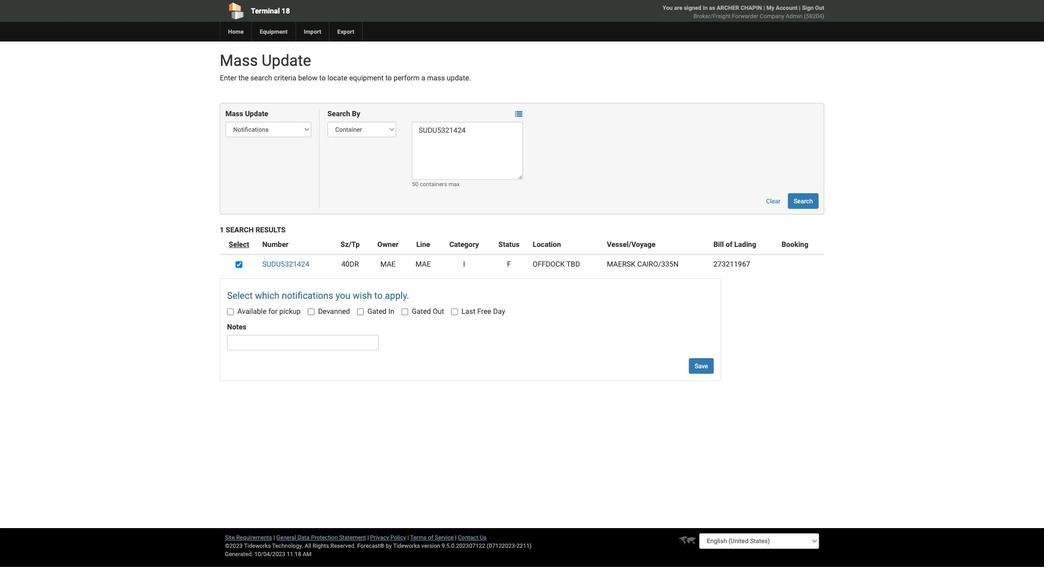 Task type: vqa. For each thing, say whether or not it's contained in the screenshot.
as
yes



Task type: locate. For each thing, give the bounding box(es) containing it.
sz/tp
[[341, 240, 360, 249]]

| left my
[[764, 4, 766, 11]]

1 vertical spatial of
[[428, 535, 434, 541]]

clear
[[767, 198, 781, 205]]

my account link
[[767, 4, 798, 11]]

| left general
[[274, 535, 275, 541]]

admin
[[786, 13, 803, 19]]

update up criteria
[[262, 51, 311, 70]]

service
[[435, 535, 454, 541]]

0 vertical spatial update
[[262, 51, 311, 70]]

out up the (58204)
[[816, 4, 825, 11]]

1 gated from the left
[[368, 307, 387, 316]]

(07122023-
[[487, 543, 517, 550]]

gated in
[[368, 307, 395, 316]]

home link
[[220, 22, 252, 42]]

1 vertical spatial mass
[[226, 110, 243, 118]]

mass
[[427, 74, 445, 82]]

0 vertical spatial select
[[229, 240, 249, 249]]

policy
[[391, 535, 406, 541]]

i
[[464, 260, 466, 269]]

tbd
[[567, 260, 581, 269]]

1 horizontal spatial out
[[816, 4, 825, 11]]

0 horizontal spatial mae
[[381, 260, 396, 269]]

day
[[493, 307, 506, 316]]

to right wish
[[375, 290, 383, 301]]

terminal 18
[[251, 6, 290, 15]]

of up version
[[428, 535, 434, 541]]

search left the 'by'
[[328, 110, 350, 118]]

None checkbox
[[308, 309, 315, 316], [452, 309, 458, 316], [308, 309, 315, 316], [452, 309, 458, 316]]

are
[[675, 4, 683, 11]]

maersk cairo/335n
[[607, 260, 679, 269]]

gated for gated out
[[412, 307, 431, 316]]

home
[[228, 28, 244, 35]]

mass update
[[226, 110, 268, 118]]

search right 1
[[226, 226, 254, 234]]

1 vertical spatial update
[[245, 110, 268, 118]]

you are signed in as archer chapin | my account | sign out broker/freight forwarder company admin (58204)
[[663, 4, 825, 19]]

search inside search button
[[794, 198, 814, 205]]

clear button
[[761, 193, 787, 209]]

technology.
[[272, 543, 303, 550]]

booking
[[782, 240, 809, 249]]

select
[[229, 240, 249, 249], [227, 290, 253, 301]]

out
[[816, 4, 825, 11], [433, 307, 445, 316]]

mae
[[381, 260, 396, 269], [416, 260, 431, 269]]

owner
[[378, 240, 399, 249]]

forwarder
[[733, 13, 759, 19]]

gated out
[[412, 307, 445, 316]]

privacy
[[371, 535, 389, 541]]

gated
[[368, 307, 387, 316], [412, 307, 431, 316]]

apply.
[[385, 290, 409, 301]]

update inside 'mass update enter the search criteria below to locate equipment to perform a mass update.'
[[262, 51, 311, 70]]

0 vertical spatial out
[[816, 4, 825, 11]]

all
[[305, 543, 311, 550]]

gated right the in
[[412, 307, 431, 316]]

to left perform
[[386, 74, 392, 82]]

0 horizontal spatial search
[[226, 226, 254, 234]]

mass inside 'mass update enter the search criteria below to locate equipment to perform a mass update.'
[[220, 51, 258, 70]]

2 gated from the left
[[412, 307, 431, 316]]

to
[[320, 74, 326, 82], [386, 74, 392, 82], [375, 290, 383, 301]]

1 horizontal spatial mae
[[416, 260, 431, 269]]

1 horizontal spatial of
[[726, 240, 733, 249]]

0 vertical spatial search
[[328, 110, 350, 118]]

mass down enter
[[226, 110, 243, 118]]

(58204)
[[805, 13, 825, 19]]

0 horizontal spatial out
[[433, 307, 445, 316]]

reserved.
[[331, 543, 356, 550]]

as
[[710, 4, 716, 11]]

0 vertical spatial of
[[726, 240, 733, 249]]

2 mae from the left
[[416, 260, 431, 269]]

1 horizontal spatial to
[[375, 290, 383, 301]]

1 horizontal spatial search
[[328, 110, 350, 118]]

None checkbox
[[236, 261, 243, 268], [227, 309, 234, 316], [357, 309, 364, 316], [402, 309, 408, 316], [236, 261, 243, 268], [227, 309, 234, 316], [357, 309, 364, 316], [402, 309, 408, 316]]

broker/freight
[[694, 13, 731, 19]]

the
[[239, 74, 249, 82]]

0 horizontal spatial gated
[[368, 307, 387, 316]]

import
[[304, 28, 322, 35]]

results
[[256, 226, 286, 234]]

bill of lading
[[714, 240, 757, 249]]

2 horizontal spatial search
[[794, 198, 814, 205]]

1 vertical spatial search
[[794, 198, 814, 205]]

mass update enter the search criteria below to locate equipment to perform a mass update.
[[220, 51, 471, 82]]

search button
[[789, 193, 819, 209]]

mae down line
[[416, 260, 431, 269]]

containers
[[420, 181, 448, 187]]

1 horizontal spatial gated
[[412, 307, 431, 316]]

data
[[298, 535, 310, 541]]

1 vertical spatial select
[[227, 290, 253, 301]]

below
[[298, 74, 318, 82]]

out inside you are signed in as archer chapin | my account | sign out broker/freight forwarder company admin (58204)
[[816, 4, 825, 11]]

devanned
[[318, 307, 350, 316]]

select up 'available'
[[227, 290, 253, 301]]

chapin
[[741, 4, 763, 11]]

of inside site requirements | general data protection statement | privacy policy | terms of service | contact us ©2023 tideworks technology. all rights reserved. forecast® by tideworks version 9.5.0.202307122 (07122023-2211) generated: 10/04/2023 11:18 am
[[428, 535, 434, 541]]

of
[[726, 240, 733, 249], [428, 535, 434, 541]]

generated:
[[225, 551, 253, 558]]

mass up the
[[220, 51, 258, 70]]

SUDU5321424 text field
[[412, 122, 523, 180]]

sign out link
[[803, 4, 825, 11]]

to right 'below'
[[320, 74, 326, 82]]

select for select
[[229, 240, 249, 249]]

my
[[767, 4, 775, 11]]

0 horizontal spatial of
[[428, 535, 434, 541]]

privacy policy link
[[371, 535, 406, 541]]

search for search by
[[328, 110, 350, 118]]

a
[[422, 74, 426, 82]]

site requirements | general data protection statement | privacy policy | terms of service | contact us ©2023 tideworks technology. all rights reserved. forecast® by tideworks version 9.5.0.202307122 (07122023-2211) generated: 10/04/2023 11:18 am
[[225, 535, 532, 558]]

last
[[462, 307, 476, 316]]

1 vertical spatial out
[[433, 307, 445, 316]]

general
[[277, 535, 296, 541]]

10/04/2023
[[255, 551, 286, 558]]

2 vertical spatial search
[[226, 226, 254, 234]]

us
[[480, 535, 487, 541]]

which
[[255, 290, 280, 301]]

category
[[450, 240, 479, 249]]

out left last on the left bottom of page
[[433, 307, 445, 316]]

| up 9.5.0.202307122
[[455, 535, 457, 541]]

bill
[[714, 240, 725, 249]]

search right clear
[[794, 198, 814, 205]]

update down search
[[245, 110, 268, 118]]

free
[[478, 307, 492, 316]]

mae down the owner
[[381, 260, 396, 269]]

update for mass update
[[245, 110, 268, 118]]

select for select which notifications you wish to apply.
[[227, 290, 253, 301]]

gated left the in
[[368, 307, 387, 316]]

mass for mass update enter the search criteria below to locate equipment to perform a mass update.
[[220, 51, 258, 70]]

available for pickup
[[238, 307, 301, 316]]

select down 1 search results
[[229, 240, 249, 249]]

show list image
[[516, 111, 523, 118]]

273211967
[[714, 260, 751, 269]]

0 vertical spatial mass
[[220, 51, 258, 70]]

of right "bill"
[[726, 240, 733, 249]]

1
[[220, 226, 224, 234]]

| left sign
[[800, 4, 801, 11]]

search
[[328, 110, 350, 118], [794, 198, 814, 205], [226, 226, 254, 234]]



Task type: describe. For each thing, give the bounding box(es) containing it.
update.
[[447, 74, 471, 82]]

available
[[238, 307, 267, 316]]

contact us link
[[458, 535, 487, 541]]

cairo/335n
[[638, 260, 679, 269]]

50 containers max
[[412, 181, 460, 187]]

number
[[262, 240, 289, 249]]

line
[[417, 240, 430, 249]]

pickup
[[280, 307, 301, 316]]

you
[[336, 290, 351, 301]]

criteria
[[274, 74, 297, 82]]

archer
[[717, 4, 740, 11]]

equipment
[[260, 28, 288, 35]]

save
[[695, 363, 709, 370]]

11:18
[[287, 551, 301, 558]]

locate
[[328, 74, 348, 82]]

enter
[[220, 74, 237, 82]]

| up forecast®
[[368, 535, 369, 541]]

1 mae from the left
[[381, 260, 396, 269]]

last free day
[[462, 307, 506, 316]]

40dr
[[342, 260, 359, 269]]

signed
[[684, 4, 702, 11]]

export
[[338, 28, 355, 35]]

wish
[[353, 290, 372, 301]]

2 horizontal spatial to
[[386, 74, 392, 82]]

notifications
[[282, 290, 334, 301]]

sudu5321424 link
[[262, 260, 310, 269]]

in
[[389, 307, 395, 316]]

by
[[386, 543, 392, 550]]

f
[[507, 260, 511, 269]]

update for mass update enter the search criteria below to locate equipment to perform a mass update.
[[262, 51, 311, 70]]

you
[[663, 4, 673, 11]]

forecast®
[[358, 543, 385, 550]]

©2023 tideworks
[[225, 543, 271, 550]]

location
[[533, 240, 561, 249]]

select which notifications you wish to apply.
[[227, 290, 409, 301]]

50
[[412, 181, 419, 187]]

statement
[[339, 535, 366, 541]]

terminal 18 link
[[220, 0, 463, 22]]

9.5.0.202307122
[[442, 543, 486, 550]]

offdock tbd
[[533, 260, 581, 269]]

| up tideworks
[[408, 535, 409, 541]]

search by
[[328, 110, 361, 118]]

version
[[422, 543, 441, 550]]

gated for gated in
[[368, 307, 387, 316]]

18
[[282, 6, 290, 15]]

Notes text field
[[227, 335, 379, 351]]

sign
[[803, 4, 814, 11]]

tideworks
[[393, 543, 420, 550]]

status
[[499, 240, 520, 249]]

terms
[[411, 535, 427, 541]]

search for search
[[794, 198, 814, 205]]

in
[[703, 4, 708, 11]]

perform
[[394, 74, 420, 82]]

rights
[[313, 543, 329, 550]]

by
[[352, 110, 361, 118]]

am
[[303, 551, 312, 558]]

equipment link
[[252, 22, 296, 42]]

terminal
[[251, 6, 280, 15]]

sudu5321424
[[262, 260, 310, 269]]

search
[[251, 74, 272, 82]]

site requirements link
[[225, 535, 272, 541]]

requirements
[[236, 535, 272, 541]]

notes
[[227, 323, 247, 332]]

maersk
[[607, 260, 636, 269]]

mass for mass update
[[226, 110, 243, 118]]

export link
[[329, 22, 362, 42]]

vessel/voyage
[[607, 240, 656, 249]]

account
[[776, 4, 798, 11]]

0 horizontal spatial to
[[320, 74, 326, 82]]

contact
[[458, 535, 479, 541]]

save button
[[690, 359, 714, 374]]

max
[[449, 181, 460, 187]]

1 search results
[[220, 226, 286, 234]]

equipment
[[349, 74, 384, 82]]

2211)
[[517, 543, 532, 550]]



